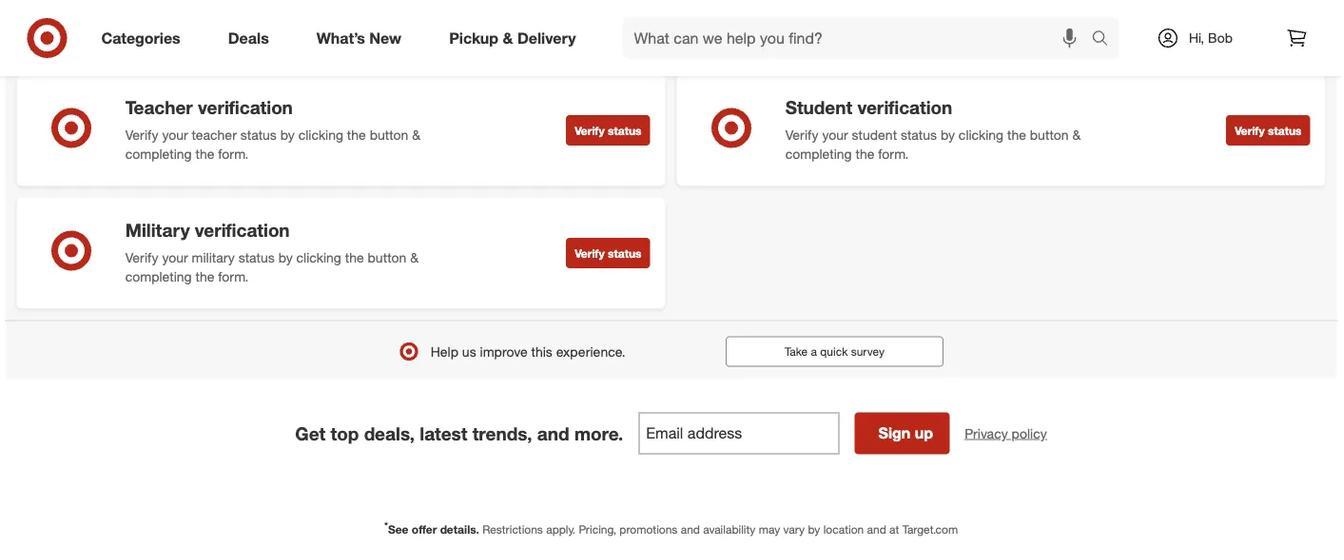 Task type: locate. For each thing, give the bounding box(es) containing it.
privacy policy
[[965, 425, 1047, 442]]

improve
[[480, 343, 528, 360]]

and left more.
[[537, 422, 570, 444]]

student
[[786, 96, 853, 118]]

latest
[[420, 422, 468, 444]]

form. inside student verification verify your student status by clicking the button & completing the form.
[[878, 145, 909, 162]]

a
[[811, 345, 817, 359]]

and
[[537, 422, 570, 444], [681, 522, 700, 536], [867, 522, 887, 536]]

your inside student verification verify your student status by clicking the button & completing the form.
[[822, 126, 848, 143]]

faster.
[[209, 23, 245, 39]]

completing inside student verification verify your student status by clicking the button & completing the form.
[[786, 145, 852, 162]]

verify inside 'military verification verify your military status by clicking the button & completing the form.'
[[125, 249, 158, 266]]

and left 'at'
[[867, 522, 887, 536]]

verification inside 'military verification verify your military status by clicking the button & completing the form.'
[[195, 219, 290, 241]]

hi, bob
[[1189, 29, 1233, 46]]

vary
[[784, 522, 805, 536]]

manage your password, two-factor verification & where you're signed in on devices. link
[[677, 0, 1110, 64]]

verify status for teacher verification
[[575, 123, 642, 138]]

verification right factor
[[997, 4, 1061, 20]]

completing inside teacher verification verify your teacher status by clicking the button & completing the form.
[[125, 145, 192, 162]]

None text field
[[639, 413, 839, 455]]

by right student
[[941, 126, 955, 143]]

completing down student
[[786, 145, 852, 162]]

your up you're
[[838, 4, 863, 20]]

form. down student
[[878, 145, 909, 162]]

verification for student verification
[[858, 96, 953, 118]]

your
[[153, 4, 179, 20], [391, 4, 417, 20], [838, 4, 863, 20], [162, 126, 188, 143], [822, 126, 848, 143], [162, 249, 188, 266]]

verify status for student verification
[[1235, 123, 1302, 138]]

verification up teacher on the top of the page
[[198, 96, 293, 118]]

clicking for teacher verification
[[298, 126, 343, 143]]

devices.
[[941, 23, 990, 39]]

& for student verification
[[1073, 126, 1081, 143]]

factor
[[958, 4, 993, 20]]

form. for teacher
[[218, 145, 249, 162]]

signed
[[865, 23, 905, 39]]

form. inside teacher verification verify your teacher status by clicking the button & completing the form.
[[218, 145, 249, 162]]

clicking
[[298, 126, 343, 143], [959, 126, 1004, 143], [296, 249, 341, 266]]

sign
[[879, 424, 911, 443]]

completing down "teacher"
[[125, 145, 192, 162]]

by right 'military'
[[278, 249, 293, 266]]

manage your password, two-factor verification & where you're signed in on devices.
[[786, 4, 1074, 39]]

hi,
[[1189, 29, 1205, 46]]

in
[[908, 23, 919, 39]]

take a quick survey button
[[726, 337, 944, 367]]

get
[[295, 422, 326, 444]]

by inside 'military verification verify your military status by clicking the button & completing the form.'
[[278, 249, 293, 266]]

your up new at the top
[[391, 4, 417, 20]]

form. inside 'military verification verify your military status by clicking the button & completing the form.'
[[218, 268, 249, 285]]

your down "military"
[[162, 249, 188, 266]]

verification up student
[[858, 96, 953, 118]]

military
[[125, 219, 190, 241]]

military
[[192, 249, 235, 266]]

and left availability at the right
[[681, 522, 700, 536]]

& inside manage your password, two-factor verification & where you're signed in on devices.
[[1065, 4, 1074, 20]]

What can we help you find? suggestions appear below search field
[[623, 17, 1097, 59]]

add your mobile number so you can access your account even faster.
[[125, 4, 417, 39]]

verify status button
[[566, 115, 650, 146], [1227, 115, 1311, 146], [566, 238, 650, 269]]

student
[[852, 126, 897, 143]]

status inside 'military verification verify your military status by clicking the button & completing the form.'
[[239, 249, 275, 266]]

&
[[1065, 4, 1074, 20], [503, 29, 513, 47], [412, 126, 421, 143], [1073, 126, 1081, 143], [410, 249, 419, 266]]

2 horizontal spatial and
[[867, 522, 887, 536]]

& for teacher verification
[[412, 126, 421, 143]]

bob
[[1208, 29, 1233, 46]]

by inside teacher verification verify your teacher status by clicking the button & completing the form.
[[280, 126, 295, 143]]

verify status button for student verification
[[1227, 115, 1311, 146]]

1 horizontal spatial and
[[681, 522, 700, 536]]

by for student verification
[[941, 126, 955, 143]]

verify status button for teacher verification
[[566, 115, 650, 146]]

categories
[[101, 29, 181, 47]]

button inside teacher verification verify your teacher status by clicking the button & completing the form.
[[370, 126, 409, 143]]

verification inside manage your password, two-factor verification & where you're signed in on devices.
[[997, 4, 1061, 20]]

clicking inside teacher verification verify your teacher status by clicking the button & completing the form.
[[298, 126, 343, 143]]

what's
[[317, 29, 365, 47]]

where
[[786, 23, 822, 39]]

availability
[[703, 522, 756, 536]]

form. down 'military'
[[218, 268, 249, 285]]

completing inside 'military verification verify your military status by clicking the button & completing the form.'
[[125, 268, 192, 285]]

verification inside teacher verification verify your teacher status by clicking the button & completing the form.
[[198, 96, 293, 118]]

you're
[[826, 23, 861, 39]]

form. down teacher on the top of the page
[[218, 145, 249, 162]]

status
[[608, 123, 642, 138], [1268, 123, 1302, 138], [240, 126, 277, 143], [901, 126, 937, 143], [608, 246, 642, 260], [239, 249, 275, 266]]

clicking inside student verification verify your student status by clicking the button & completing the form.
[[959, 126, 1004, 143]]

by
[[280, 126, 295, 143], [941, 126, 955, 143], [278, 249, 293, 266], [808, 522, 820, 536]]

even
[[177, 23, 206, 39]]

delivery
[[518, 29, 576, 47]]

by for military verification
[[278, 249, 293, 266]]

completing for student
[[786, 145, 852, 162]]

military verification verify your military status by clicking the button & completing the form.
[[125, 219, 419, 285]]

what's new
[[317, 29, 402, 47]]

help
[[431, 343, 459, 360]]

quick
[[820, 345, 848, 359]]

so
[[277, 4, 291, 20]]

search button
[[1083, 17, 1129, 63]]

button inside 'military verification verify your military status by clicking the button & completing the form.'
[[368, 249, 407, 266]]

button inside student verification verify your student status by clicking the button & completing the form.
[[1030, 126, 1069, 143]]

your down "teacher"
[[162, 126, 188, 143]]

more.
[[575, 422, 623, 444]]

& inside 'military verification verify your military status by clicking the button & completing the form.'
[[410, 249, 419, 266]]

verify status
[[575, 123, 642, 138], [1235, 123, 1302, 138], [575, 246, 642, 260]]

account
[[125, 23, 173, 39]]

by right teacher on the top of the page
[[280, 126, 295, 143]]

policy
[[1012, 425, 1047, 442]]

verify inside teacher verification verify your teacher status by clicking the button & completing the form.
[[125, 126, 158, 143]]

button
[[370, 126, 409, 143], [1030, 126, 1069, 143], [368, 249, 407, 266]]

add your mobile number so you can access your account even faster. link
[[17, 0, 449, 64]]

verification inside student verification verify your student status by clicking the button & completing the form.
[[858, 96, 953, 118]]

& inside teacher verification verify your teacher status by clicking the button & completing the form.
[[412, 126, 421, 143]]

& inside student verification verify your student status by clicking the button & completing the form.
[[1073, 126, 1081, 143]]

verify
[[575, 123, 605, 138], [1235, 123, 1265, 138], [125, 126, 158, 143], [786, 126, 819, 143], [575, 246, 605, 260], [125, 249, 158, 266]]

teacher
[[125, 96, 193, 118]]

access
[[345, 4, 387, 20]]

verification
[[997, 4, 1061, 20], [198, 96, 293, 118], [858, 96, 953, 118], [195, 219, 290, 241]]

by right 'vary'
[[808, 522, 820, 536]]

clicking inside 'military verification verify your military status by clicking the button & completing the form.'
[[296, 249, 341, 266]]

your down student
[[822, 126, 848, 143]]

get top deals, latest trends, and more.
[[295, 422, 623, 444]]

completing down "military"
[[125, 268, 192, 285]]

you
[[295, 4, 316, 20]]

top
[[331, 422, 359, 444]]

form.
[[218, 145, 249, 162], [878, 145, 909, 162], [218, 268, 249, 285]]

the
[[347, 126, 366, 143], [1008, 126, 1027, 143], [195, 145, 214, 162], [856, 145, 875, 162], [345, 249, 364, 266], [195, 268, 214, 285]]

by inside student verification verify your student status by clicking the button & completing the form.
[[941, 126, 955, 143]]

verification up 'military'
[[195, 219, 290, 241]]

offer
[[412, 522, 437, 536]]



Task type: vqa. For each thing, say whether or not it's contained in the screenshot.
ship to 10001
no



Task type: describe. For each thing, give the bounding box(es) containing it.
target.com
[[903, 522, 958, 536]]

help us improve this experience.
[[431, 343, 626, 360]]

privacy policy link
[[965, 424, 1047, 443]]

see
[[388, 522, 409, 536]]

add
[[125, 4, 150, 20]]

experience.
[[556, 343, 626, 360]]

pickup & delivery
[[449, 29, 576, 47]]

your inside teacher verification verify your teacher status by clicking the button & completing the form.
[[162, 126, 188, 143]]

promotions
[[620, 522, 678, 536]]

form. for military
[[218, 268, 249, 285]]

& for military verification
[[410, 249, 419, 266]]

your inside manage your password, two-factor verification & where you're signed in on devices.
[[838, 4, 863, 20]]

deals,
[[364, 422, 415, 444]]

deals link
[[212, 17, 293, 59]]

trends,
[[473, 422, 532, 444]]

may
[[759, 522, 780, 536]]

your up account
[[153, 4, 179, 20]]

what's new link
[[300, 17, 425, 59]]

new
[[370, 29, 402, 47]]

survey
[[851, 345, 885, 359]]

can
[[320, 4, 341, 20]]

clicking for military verification
[[296, 249, 341, 266]]

your inside 'military verification verify your military status by clicking the button & completing the form.'
[[162, 249, 188, 266]]

clicking for student verification
[[959, 126, 1004, 143]]

verify status button for military verification
[[566, 238, 650, 269]]

by inside * see offer details. restrictions apply. pricing, promotions and availability may vary by location and at target.com
[[808, 522, 820, 536]]

restrictions
[[483, 522, 543, 536]]

take
[[785, 345, 808, 359]]

up
[[915, 424, 933, 443]]

on
[[922, 23, 937, 39]]

manage
[[786, 4, 834, 20]]

search
[[1083, 31, 1129, 49]]

deals
[[228, 29, 269, 47]]

pickup & delivery link
[[433, 17, 600, 59]]

status inside student verification verify your student status by clicking the button & completing the form.
[[901, 126, 937, 143]]

completing for military
[[125, 268, 192, 285]]

button for military verification
[[368, 249, 407, 266]]

*
[[384, 520, 388, 532]]

at
[[890, 522, 899, 536]]

sign up
[[879, 424, 933, 443]]

button for student verification
[[1030, 126, 1069, 143]]

sign up button
[[855, 413, 950, 455]]

pickup
[[449, 29, 499, 47]]

location
[[824, 522, 864, 536]]

button for teacher verification
[[370, 126, 409, 143]]

two-
[[931, 4, 958, 20]]

verification for teacher verification
[[198, 96, 293, 118]]

* see offer details. restrictions apply. pricing, promotions and availability may vary by location and at target.com
[[384, 520, 958, 536]]

number
[[227, 4, 273, 20]]

verification for military verification
[[195, 219, 290, 241]]

0 horizontal spatial and
[[537, 422, 570, 444]]

verify status for military verification
[[575, 246, 642, 260]]

verify inside student verification verify your student status by clicking the button & completing the form.
[[786, 126, 819, 143]]

mobile
[[183, 4, 223, 20]]

form. for student
[[878, 145, 909, 162]]

student verification verify your student status by clicking the button & completing the form.
[[786, 96, 1081, 162]]

teacher verification verify your teacher status by clicking the button & completing the form.
[[125, 96, 421, 162]]

pricing,
[[579, 522, 617, 536]]

by for teacher verification
[[280, 126, 295, 143]]

categories link
[[85, 17, 204, 59]]

teacher
[[192, 126, 237, 143]]

status inside teacher verification verify your teacher status by clicking the button & completing the form.
[[240, 126, 277, 143]]

password,
[[867, 4, 928, 20]]

take a quick survey
[[785, 345, 885, 359]]

completing for teacher
[[125, 145, 192, 162]]

details.
[[440, 522, 479, 536]]

apply.
[[546, 522, 576, 536]]

this
[[531, 343, 553, 360]]

privacy
[[965, 425, 1008, 442]]

us
[[462, 343, 476, 360]]



